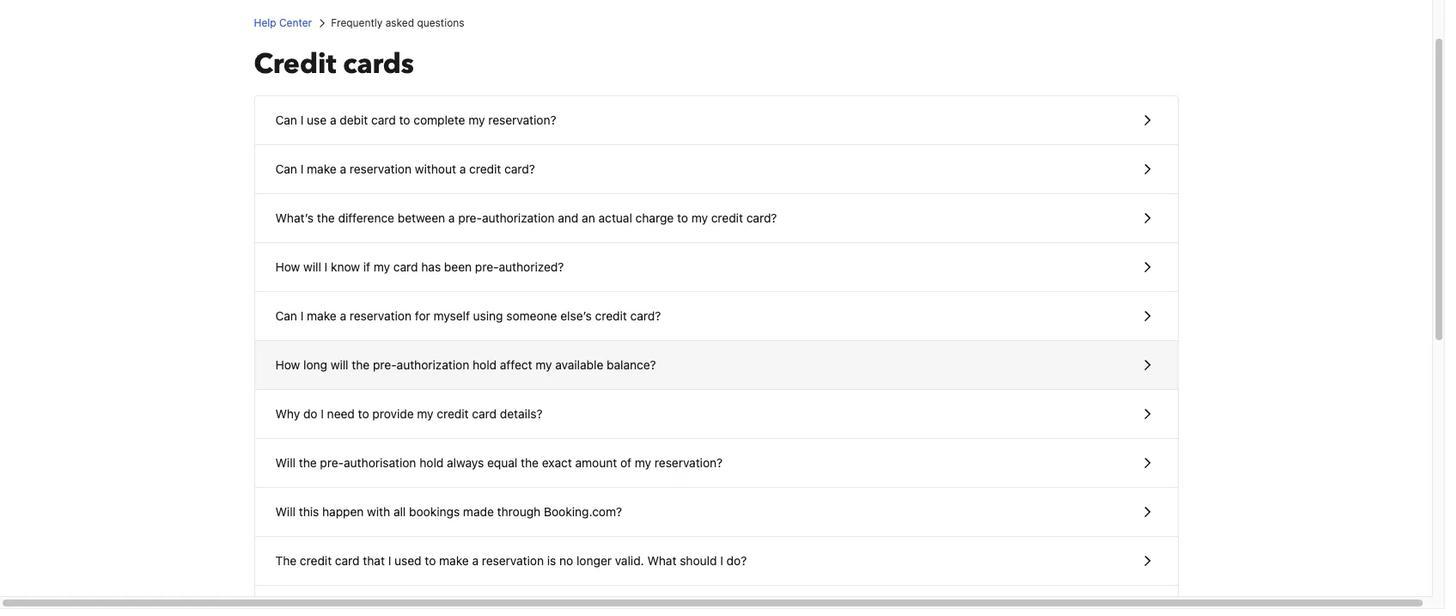 Task type: locate. For each thing, give the bounding box(es) containing it.
the right what's
[[317, 211, 335, 225]]

this
[[299, 504, 319, 519]]

credit
[[469, 162, 501, 176], [711, 211, 743, 225], [595, 308, 627, 323], [437, 406, 469, 421], [300, 553, 332, 568]]

0 vertical spatial card?
[[504, 162, 535, 176]]

hold left always
[[420, 455, 444, 470]]

i
[[301, 113, 304, 127], [301, 162, 304, 176], [324, 259, 328, 274], [301, 308, 304, 323], [321, 406, 324, 421], [388, 553, 391, 568], [720, 553, 723, 568]]

0 vertical spatial authorization
[[482, 211, 555, 225]]

how long will the pre-authorization hold affect my available balance? button
[[255, 341, 1178, 390]]

make
[[307, 162, 337, 176], [307, 308, 337, 323], [439, 553, 469, 568]]

the
[[275, 553, 297, 568]]

0 vertical spatial how
[[275, 259, 300, 274]]

0 vertical spatial will
[[303, 259, 321, 274]]

that
[[363, 553, 385, 568]]

0 vertical spatial reservation?
[[488, 113, 556, 127]]

reservation left is
[[482, 553, 544, 568]]

reservation?
[[488, 113, 556, 127], [655, 455, 723, 470]]

i up long
[[301, 308, 304, 323]]

the inside how long will the pre-authorization hold affect my available balance? button
[[352, 357, 370, 372]]

longer
[[577, 553, 612, 568]]

will
[[275, 455, 296, 470], [275, 504, 296, 519]]

help center button
[[254, 15, 312, 31]]

using
[[473, 308, 503, 323]]

1 how from the top
[[275, 259, 300, 274]]

reservation left for
[[350, 308, 412, 323]]

been
[[444, 259, 472, 274]]

center
[[279, 16, 312, 29]]

the credit card that i used to make a reservation is no longer valid. what should i do? button
[[255, 537, 1178, 586]]

2 vertical spatial card?
[[630, 308, 661, 323]]

make right used
[[439, 553, 469, 568]]

cards
[[343, 46, 414, 83]]

how for how will i know if my card has been pre-authorized?
[[275, 259, 300, 274]]

pre-
[[458, 211, 482, 225], [475, 259, 499, 274], [373, 357, 397, 372], [320, 455, 344, 470]]

make down "use"
[[307, 162, 337, 176]]

available
[[555, 357, 603, 372]]

i inside why do i need to provide my credit card details? button
[[321, 406, 324, 421]]

1 vertical spatial make
[[307, 308, 337, 323]]

1 can from the top
[[275, 113, 297, 127]]

card left details?
[[472, 406, 497, 421]]

for
[[415, 308, 430, 323]]

card?
[[504, 162, 535, 176], [746, 211, 777, 225], [630, 308, 661, 323]]

used
[[394, 553, 422, 568]]

use
[[307, 113, 327, 127]]

0 vertical spatial reservation
[[350, 162, 412, 176]]

will down 'why'
[[275, 455, 296, 470]]

i inside can i make a reservation for myself using someone else's credit card? button
[[301, 308, 304, 323]]

reservation? down why do i need to provide my credit card details? button
[[655, 455, 723, 470]]

1 vertical spatial how
[[275, 357, 300, 372]]

someone
[[506, 308, 557, 323]]

0 vertical spatial can
[[275, 113, 297, 127]]

card left that
[[335, 553, 360, 568]]

the inside "what's the difference between a pre-authorization and an actual charge to my credit card?" button
[[317, 211, 335, 225]]

long
[[303, 357, 327, 372]]

credit right else's
[[595, 308, 627, 323]]

1 vertical spatial card?
[[746, 211, 777, 225]]

card inside the credit card that i used to make a reservation is no longer valid. what should i do? button
[[335, 553, 360, 568]]

will right long
[[331, 357, 348, 372]]

and
[[558, 211, 579, 225]]

booking.com?
[[544, 504, 622, 519]]

the right long
[[352, 357, 370, 372]]

2 how from the top
[[275, 357, 300, 372]]

i left "use"
[[301, 113, 304, 127]]

i left the "know"
[[324, 259, 328, 274]]

2 horizontal spatial card?
[[746, 211, 777, 225]]

hold left affect
[[473, 357, 497, 372]]

how will i know if my card has been pre-authorized?
[[275, 259, 564, 274]]

without
[[415, 162, 456, 176]]

reservation up difference
[[350, 162, 412, 176]]

card right 'debit'
[[371, 113, 396, 127]]

1 vertical spatial hold
[[420, 455, 444, 470]]

will the pre-authorisation hold always equal the exact amount of my reservation?
[[275, 455, 723, 470]]

card left has
[[393, 259, 418, 274]]

0 vertical spatial will
[[275, 455, 296, 470]]

to right charge
[[677, 211, 688, 225]]

can for can i use a debit card to complete my reservation?
[[275, 113, 297, 127]]

a right without
[[459, 162, 466, 176]]

will left the "know"
[[303, 259, 321, 274]]

what's the difference between a pre-authorization and an actual charge to my credit card?
[[275, 211, 777, 225]]

card
[[371, 113, 396, 127], [393, 259, 418, 274], [472, 406, 497, 421], [335, 553, 360, 568]]

between
[[398, 211, 445, 225]]

2 will from the top
[[275, 504, 296, 519]]

will left this
[[275, 504, 296, 519]]

how will i know if my card has been pre-authorized? button
[[255, 243, 1178, 292]]

else's
[[560, 308, 592, 323]]

how left long
[[275, 357, 300, 372]]

i right that
[[388, 553, 391, 568]]

can
[[275, 113, 297, 127], [275, 162, 297, 176], [275, 308, 297, 323]]

1 vertical spatial can
[[275, 162, 297, 176]]

i right the do
[[321, 406, 324, 421]]

credit
[[254, 46, 336, 83]]

make for can i make a reservation for myself using someone else's credit card?
[[307, 308, 337, 323]]

card inside can i use a debit card to complete my reservation? button
[[371, 113, 396, 127]]

1 vertical spatial will
[[331, 357, 348, 372]]

how down what's
[[275, 259, 300, 274]]

can i use a debit card to complete my reservation? button
[[255, 96, 1178, 145]]

happen
[[322, 504, 364, 519]]

affect
[[500, 357, 532, 372]]

1 horizontal spatial will
[[331, 357, 348, 372]]

pre- down need
[[320, 455, 344, 470]]

need
[[327, 406, 355, 421]]

will this happen with all bookings made through booking.com? button
[[255, 488, 1178, 537]]

0 horizontal spatial card?
[[504, 162, 535, 176]]

card? up balance?
[[630, 308, 661, 323]]

can i make a reservation for myself using someone else's credit card?
[[275, 308, 661, 323]]

card? down can i make a reservation without a credit card? button
[[746, 211, 777, 225]]

1 vertical spatial reservation
[[350, 308, 412, 323]]

reservation
[[350, 162, 412, 176], [350, 308, 412, 323], [482, 553, 544, 568]]

0 horizontal spatial authorization
[[397, 357, 469, 372]]

my
[[468, 113, 485, 127], [691, 211, 708, 225], [374, 259, 390, 274], [536, 357, 552, 372], [417, 406, 434, 421], [635, 455, 651, 470]]

1 vertical spatial will
[[275, 504, 296, 519]]

hold
[[473, 357, 497, 372], [420, 455, 444, 470]]

no
[[559, 553, 573, 568]]

the
[[317, 211, 335, 225], [352, 357, 370, 372], [299, 455, 317, 470], [521, 455, 539, 470]]

authorization down for
[[397, 357, 469, 372]]

3 can from the top
[[275, 308, 297, 323]]

reservation for for
[[350, 308, 412, 323]]

will
[[303, 259, 321, 274], [331, 357, 348, 372]]

bookings
[[409, 504, 460, 519]]

my right if
[[374, 259, 390, 274]]

my right of
[[635, 455, 651, 470]]

frequently asked questions
[[331, 16, 464, 29]]

1 horizontal spatial hold
[[473, 357, 497, 372]]

i inside can i use a debit card to complete my reservation? button
[[301, 113, 304, 127]]

2 can from the top
[[275, 162, 297, 176]]

through
[[497, 504, 541, 519]]

authorization
[[482, 211, 555, 225], [397, 357, 469, 372]]

credit up always
[[437, 406, 469, 421]]

i up what's
[[301, 162, 304, 176]]

my right affect
[[536, 357, 552, 372]]

make up long
[[307, 308, 337, 323]]

equal
[[487, 455, 517, 470]]

how
[[275, 259, 300, 274], [275, 357, 300, 372]]

to
[[399, 113, 410, 127], [677, 211, 688, 225], [358, 406, 369, 421], [425, 553, 436, 568]]

0 vertical spatial make
[[307, 162, 337, 176]]

0 horizontal spatial hold
[[420, 455, 444, 470]]

2 vertical spatial can
[[275, 308, 297, 323]]

a down the "know"
[[340, 308, 346, 323]]

authorization left and
[[482, 211, 555, 225]]

reservation for without
[[350, 162, 412, 176]]

a right "use"
[[330, 113, 336, 127]]

make for can i make a reservation without a credit card?
[[307, 162, 337, 176]]

reservation? right complete
[[488, 113, 556, 127]]

is
[[547, 553, 556, 568]]

1 will from the top
[[275, 455, 296, 470]]

a down 'debit'
[[340, 162, 346, 176]]

exact
[[542, 455, 572, 470]]

of
[[620, 455, 632, 470]]

debit
[[340, 113, 368, 127]]

card? up "what's the difference between a pre-authorization and an actual charge to my credit card?"
[[504, 162, 535, 176]]

1 vertical spatial reservation?
[[655, 455, 723, 470]]

will this happen with all bookings made through booking.com?
[[275, 504, 622, 519]]

1 horizontal spatial reservation?
[[655, 455, 723, 470]]

a
[[330, 113, 336, 127], [340, 162, 346, 176], [459, 162, 466, 176], [448, 211, 455, 225], [340, 308, 346, 323], [472, 553, 479, 568]]

2 vertical spatial make
[[439, 553, 469, 568]]



Task type: describe. For each thing, give the bounding box(es) containing it.
do?
[[727, 553, 747, 568]]

what's the difference between a pre-authorization and an actual charge to my credit card? button
[[255, 194, 1178, 243]]

to right used
[[425, 553, 436, 568]]

pre- right between at the top left
[[458, 211, 482, 225]]

questions
[[417, 16, 464, 29]]

1 horizontal spatial card?
[[630, 308, 661, 323]]

the credit card that i used to make a reservation is no longer valid. what should i do?
[[275, 553, 747, 568]]

can for can i make a reservation for myself using someone else's credit card?
[[275, 308, 297, 323]]

1 horizontal spatial authorization
[[482, 211, 555, 225]]

pre- right been
[[475, 259, 499, 274]]

has
[[421, 259, 441, 274]]

details?
[[500, 406, 543, 421]]

amount
[[575, 455, 617, 470]]

why
[[275, 406, 300, 421]]

can i use a debit card to complete my reservation?
[[275, 113, 556, 127]]

credit cards
[[254, 46, 414, 83]]

1 vertical spatial authorization
[[397, 357, 469, 372]]

charge
[[636, 211, 674, 225]]

all
[[394, 504, 406, 519]]

what's
[[275, 211, 314, 225]]

complete
[[414, 113, 465, 127]]

always
[[447, 455, 484, 470]]

i inside can i make a reservation without a credit card? button
[[301, 162, 304, 176]]

how long will the pre-authorization hold affect my available balance?
[[275, 357, 656, 372]]

asked
[[386, 16, 414, 29]]

why do i need to provide my credit card details? button
[[255, 390, 1178, 439]]

an
[[582, 211, 595, 225]]

a right between at the top left
[[448, 211, 455, 225]]

what
[[647, 553, 677, 568]]

balance?
[[607, 357, 656, 372]]

can i make a reservation for myself using someone else's credit card? button
[[255, 292, 1178, 341]]

credit right the
[[300, 553, 332, 568]]

will the pre-authorisation hold always equal the exact amount of my reservation? button
[[255, 439, 1178, 488]]

can i make a reservation without a credit card?
[[275, 162, 535, 176]]

how for how long will the pre-authorization hold affect my available balance?
[[275, 357, 300, 372]]

0 horizontal spatial reservation?
[[488, 113, 556, 127]]

help center
[[254, 16, 312, 29]]

my right charge
[[691, 211, 708, 225]]

actual
[[598, 211, 632, 225]]

authorisation
[[344, 455, 416, 470]]

do
[[303, 406, 318, 421]]

credit right without
[[469, 162, 501, 176]]

the up this
[[299, 455, 317, 470]]

will for will this happen with all bookings made through booking.com?
[[275, 504, 296, 519]]

my right provide
[[417, 406, 434, 421]]

will for will the pre-authorisation hold always equal the exact amount of my reservation?
[[275, 455, 296, 470]]

to left complete
[[399, 113, 410, 127]]

why do i need to provide my credit card details?
[[275, 406, 543, 421]]

help
[[254, 16, 276, 29]]

the left exact
[[521, 455, 539, 470]]

if
[[363, 259, 370, 274]]

0 horizontal spatial will
[[303, 259, 321, 274]]

to right need
[[358, 406, 369, 421]]

my right complete
[[468, 113, 485, 127]]

card inside why do i need to provide my credit card details? button
[[472, 406, 497, 421]]

valid.
[[615, 553, 644, 568]]

pre- up provide
[[373, 357, 397, 372]]

difference
[[338, 211, 394, 225]]

2 vertical spatial reservation
[[482, 553, 544, 568]]

myself
[[434, 308, 470, 323]]

should
[[680, 553, 717, 568]]

0 vertical spatial hold
[[473, 357, 497, 372]]

know
[[331, 259, 360, 274]]

can for can i make a reservation without a credit card?
[[275, 162, 297, 176]]

provide
[[372, 406, 414, 421]]

a down the made
[[472, 553, 479, 568]]

can i make a reservation without a credit card? button
[[255, 145, 1178, 194]]

card inside how will i know if my card has been pre-authorized? button
[[393, 259, 418, 274]]

i inside how will i know if my card has been pre-authorized? button
[[324, 259, 328, 274]]

made
[[463, 504, 494, 519]]

credit down can i make a reservation without a credit card? button
[[711, 211, 743, 225]]

i left do?
[[720, 553, 723, 568]]

with
[[367, 504, 390, 519]]

frequently
[[331, 16, 383, 29]]

authorized?
[[499, 259, 564, 274]]



Task type: vqa. For each thing, say whether or not it's contained in the screenshot.
the leftmost find
no



